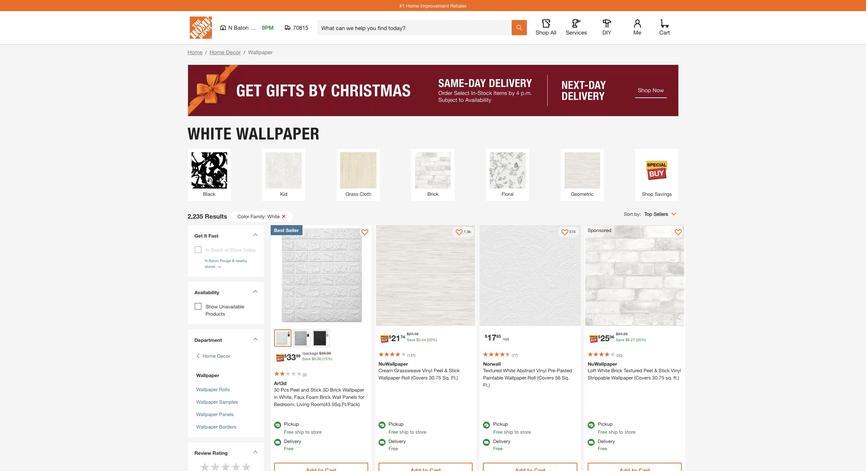 Task type: locate. For each thing, give the bounding box(es) containing it.
1 vertical spatial rouge
[[220, 259, 231, 263]]

1 vertical spatial 27
[[631, 338, 635, 342]]

%) right "06"
[[642, 338, 646, 342]]

textured inside norwall textured white abstract vinyl pre-pasted paintable wallpaper roll (covers 56 sq. ft.)
[[483, 368, 502, 374]]

0 horizontal spatial shop
[[536, 29, 549, 36]]

0 horizontal spatial %)
[[328, 357, 333, 361]]

%) right 44
[[432, 338, 437, 342]]

store
[[230, 247, 242, 253]]

1 horizontal spatial 27
[[631, 338, 635, 342]]

save down "/package"
[[302, 357, 311, 361]]

pre-
[[548, 368, 557, 374]]

n up stores
[[205, 259, 208, 263]]

cream grassweave vinyl peel & stick wallpaper roll (covers 30.75 sq. ft.) image
[[375, 225, 476, 327]]

top
[[645, 211, 653, 217]]

available shipping image for available for pickup icon corresponding to (
[[274, 439, 281, 446]]

review rating link
[[195, 450, 240, 457]]

wallpaper link
[[195, 372, 257, 379]]

delivery free for 2nd available for pickup icon from left
[[493, 439, 511, 452]]

n inside n baton rouge & nearby stores
[[205, 259, 208, 263]]

art3d 30 pcs peel and stick 3d brick wallpaper in white, faux foam brick wall panels for bedroom, living room(43.5sq.ft/pack)
[[274, 381, 364, 408]]

floral link
[[490, 152, 526, 198]]

0 vertical spatial 27
[[409, 332, 413, 337]]

1 horizontal spatial %)
[[432, 338, 437, 342]]

3 star symbol image from the left
[[221, 462, 231, 472]]

0 horizontal spatial available shipping image
[[379, 439, 386, 446]]

06
[[610, 335, 615, 340]]

shop left savings
[[642, 191, 654, 197]]

27 inside the $ 27 . 18 save $ 5 . 44 ( 20 %)
[[409, 332, 413, 337]]

display image left 1.9k
[[456, 230, 463, 236]]

available shipping image
[[379, 439, 386, 446], [588, 439, 595, 446]]

0 vertical spatial rouge
[[250, 24, 267, 31]]

ft.) inside norwall textured white abstract vinyl pre-pasted paintable wallpaper roll (covers 56 sq. ft.)
[[483, 383, 490, 388]]

foam
[[306, 395, 319, 400]]

pickup free ship to store
[[284, 422, 322, 435], [389, 422, 427, 435], [493, 422, 531, 435], [598, 422, 636, 435]]

27 right "06"
[[631, 338, 635, 342]]

improvement
[[421, 3, 449, 8]]

2 horizontal spatial (covers
[[635, 375, 651, 381]]

0 horizontal spatial &
[[232, 259, 235, 263]]

nuwallpaper for 21
[[379, 361, 408, 367]]

roll down abstract
[[528, 375, 536, 381]]

/ down n baton rouge at top left
[[244, 49, 245, 55]]

( inside the $ 27 . 18 save $ 5 . 44 ( 20 %)
[[427, 338, 428, 342]]

0 horizontal spatial baton
[[209, 259, 219, 263]]

grass cloth link
[[340, 152, 377, 198]]

3 available for pickup image from the left
[[588, 422, 595, 429]]

1 to from the left
[[305, 429, 310, 435]]

n baton rouge & nearby stores
[[205, 259, 247, 269]]

27
[[409, 332, 413, 337], [631, 338, 635, 342]]

2 display image from the left
[[675, 230, 682, 236]]

nuwallpaper up loft
[[588, 361, 618, 367]]

0 horizontal spatial 30.75
[[429, 375, 441, 381]]

1 vertical spatial shop
[[642, 191, 654, 197]]

store for 2nd available for pickup icon from left
[[520, 429, 531, 435]]

delivery for 2nd available for pickup icon from left
[[493, 439, 511, 445]]

) up abstract
[[517, 354, 518, 358]]

$ inside $ 33 99
[[285, 354, 287, 359]]

1 horizontal spatial display image
[[562, 230, 569, 236]]

caret icon image inside get it fast link
[[253, 233, 258, 236]]

20 right 44
[[428, 338, 432, 342]]

5
[[419, 338, 421, 342]]

33 right "31"
[[624, 332, 628, 337]]

2 pickup free ship to store from the left
[[389, 422, 427, 435]]

textured
[[483, 368, 502, 374], [624, 368, 643, 374]]

0 horizontal spatial 20
[[428, 338, 432, 342]]

2 delivery free from the left
[[389, 439, 406, 452]]

rouge for n baton rouge & nearby stores
[[220, 259, 231, 263]]

2,235
[[188, 213, 203, 220]]

4 ship from the left
[[609, 429, 618, 435]]

sponsored
[[588, 227, 612, 233]]

delivery free for available for pickup icon corresponding to (
[[284, 439, 301, 452]]

1 horizontal spatial &
[[445, 368, 448, 374]]

nuwallpaper inside nuwallpaper cream grassweave vinyl peel & stick wallpaper roll (covers 30.75 sq. ft.)
[[379, 361, 408, 367]]

kid
[[280, 191, 288, 197]]

1 horizontal spatial display image
[[675, 230, 682, 236]]

shop for shop all
[[536, 29, 549, 36]]

home decor link down department
[[203, 353, 230, 360]]

vinyl right the grassweave
[[422, 368, 433, 374]]

30 inside art3d 30 pcs peel and stick 3d brick wallpaper in white, faux foam brick wall panels for bedroom, living room(43.5sq.ft/pack)
[[274, 387, 280, 393]]

rouge
[[250, 24, 267, 31], [220, 259, 231, 263]]

2 store from the left
[[416, 429, 427, 435]]

stores
[[205, 265, 215, 269]]

baton up stores
[[209, 259, 219, 263]]

&
[[232, 259, 235, 263], [445, 368, 448, 374], [655, 368, 658, 374]]

vinyl up ft.)
[[671, 368, 681, 374]]

baton inside n baton rouge & nearby stores
[[209, 259, 219, 263]]

today
[[243, 247, 256, 253]]

rouge inside n baton rouge & nearby stores
[[220, 259, 231, 263]]

1 ship from the left
[[295, 429, 304, 435]]

display image
[[361, 230, 368, 236], [675, 230, 682, 236]]

1 horizontal spatial roll
[[528, 375, 536, 381]]

1 horizontal spatial /
[[244, 49, 245, 55]]

shop
[[536, 29, 549, 36], [642, 191, 654, 197]]

4 delivery free from the left
[[598, 439, 615, 452]]

0 horizontal spatial 27
[[409, 332, 413, 337]]

shop savings image
[[639, 152, 675, 189]]

2 horizontal spatial save
[[616, 338, 625, 342]]

1 vertical spatial baton
[[209, 259, 219, 263]]

rolls
[[219, 387, 230, 393]]

white for nuwallpaper
[[598, 368, 610, 374]]

1 available shipping image from the left
[[274, 439, 281, 446]]

1 caret icon image from the top
[[253, 233, 258, 236]]

99 left "/package"
[[296, 354, 301, 359]]

0 vertical spatial decor
[[226, 49, 241, 55]]

0 vertical spatial 6
[[628, 338, 630, 342]]

peel inside art3d 30 pcs peel and stick 3d brick wallpaper in white, faux foam brick wall panels for bedroom, living room(43.5sq.ft/pack)
[[290, 387, 300, 393]]

1 horizontal spatial panels
[[343, 395, 357, 400]]

diy
[[603, 29, 612, 36]]

30.75 inside nuwallpaper loft white brick textured peel & stick vinyl strippable wallpaper (covers 30.75 sq. ft.)
[[653, 375, 665, 381]]

white for color
[[267, 214, 280, 219]]

4 to from the left
[[619, 429, 624, 435]]

0 horizontal spatial rouge
[[220, 259, 231, 263]]

1 vertical spatial 30
[[274, 387, 280, 393]]

0 horizontal spatial panels
[[219, 412, 234, 418]]

1 textured from the left
[[483, 368, 502, 374]]

) for abstract
[[517, 354, 518, 358]]

sq. inside norwall textured white abstract vinyl pre-pasted paintable wallpaper roll (covers 56 sq. ft.)
[[562, 375, 570, 381]]

display image inside 374 'dropdown button'
[[562, 230, 569, 236]]

3 pickup free ship to store from the left
[[493, 422, 531, 435]]

brick down "( 30 )"
[[612, 368, 623, 374]]

pickup for 2nd available for pickup icon from left
[[493, 422, 508, 427]]

ft.)
[[674, 375, 680, 381]]

00
[[317, 357, 321, 361]]

18
[[414, 332, 419, 337]]

1 display image from the left
[[456, 230, 463, 236]]

1 roll from the left
[[402, 375, 410, 381]]

1 vertical spatial n
[[205, 259, 208, 263]]

0 horizontal spatial n
[[205, 259, 208, 263]]

4 caret icon image from the top
[[253, 451, 258, 454]]

20 inside the $ 27 . 18 save $ 5 . 44 ( 20 %)
[[428, 338, 432, 342]]

free for available for pickup image
[[389, 429, 398, 435]]

home right back caret icon
[[203, 353, 216, 359]]

shop left all
[[536, 29, 549, 36]]

best seller
[[274, 227, 299, 233]]

pickup for available for pickup image
[[389, 422, 404, 427]]

( 2 )
[[303, 373, 307, 377]]

0 horizontal spatial ft.)
[[451, 375, 458, 381]]

0 horizontal spatial available for pickup image
[[274, 422, 281, 429]]

family:
[[251, 214, 266, 219]]

pickup
[[284, 422, 299, 427], [389, 422, 404, 427], [493, 422, 508, 427], [598, 422, 613, 427]]

1 horizontal spatial textured
[[624, 368, 643, 374]]

3 delivery from the left
[[493, 439, 511, 445]]

0 horizontal spatial stick
[[311, 387, 322, 393]]

available shipping image for 2nd available for pickup icon from left
[[483, 439, 490, 446]]

1 horizontal spatial available shipping image
[[483, 439, 490, 446]]

textured down norwall
[[483, 368, 502, 374]]

3 pickup from the left
[[493, 422, 508, 427]]

1 horizontal spatial 99
[[327, 351, 331, 356]]

0 horizontal spatial 6
[[314, 357, 316, 361]]

decor down "department" link at the left of page
[[217, 353, 230, 359]]

geometric link
[[564, 152, 601, 198]]

33
[[624, 332, 628, 337], [287, 353, 296, 363]]

vinyl inside nuwallpaper loft white brick textured peel & stick vinyl strippable wallpaper (covers 30.75 sq. ft.)
[[671, 368, 681, 374]]

1 delivery from the left
[[284, 439, 301, 445]]

%) inside /package $ 39 . 99 save $ 6 . 00 ( 15 %)
[[328, 357, 333, 361]]

living
[[297, 402, 310, 408]]

white inside norwall textured white abstract vinyl pre-pasted paintable wallpaper roll (covers 56 sq. ft.)
[[503, 368, 516, 374]]

caret icon image for department
[[253, 338, 258, 341]]

home inside home decor link
[[203, 353, 216, 359]]

& inside nuwallpaper loft white brick textured peel & stick vinyl strippable wallpaper (covers 30.75 sq. ft.)
[[655, 368, 658, 374]]

white image
[[276, 331, 290, 346]]

3 (covers from the left
[[635, 375, 651, 381]]

(covers left sq.
[[635, 375, 651, 381]]

1 available for pickup image from the left
[[274, 422, 281, 429]]

5 star symbol image from the left
[[241, 462, 252, 472]]

33 inside $ 31 . 33 save $ 6 . 27 ( 20 %)
[[624, 332, 628, 337]]

4 pickup from the left
[[598, 422, 613, 427]]

2 to from the left
[[410, 429, 414, 435]]

vinyl
[[422, 368, 433, 374], [537, 368, 547, 374], [671, 368, 681, 374]]

baton left 9pm
[[234, 24, 249, 31]]

0 horizontal spatial 30
[[274, 387, 280, 393]]

1 vertical spatial home decor link
[[203, 353, 230, 360]]

1 horizontal spatial available shipping image
[[588, 439, 595, 446]]

27 left 18
[[409, 332, 413, 337]]

(covers down pre-
[[537, 375, 554, 381]]

1 horizontal spatial 30.75
[[653, 375, 665, 381]]

1 delivery free from the left
[[284, 439, 301, 452]]

roll down the grassweave
[[402, 375, 410, 381]]

save inside $ 31 . 33 save $ 6 . 27 ( 20 %)
[[616, 338, 625, 342]]

99
[[327, 351, 331, 356], [296, 354, 301, 359]]

0 horizontal spatial (covers
[[411, 375, 428, 381]]

6 left 00
[[314, 357, 316, 361]]

home / home decor / wallpaper
[[188, 49, 273, 55]]

374
[[570, 230, 576, 234]]

panels
[[343, 395, 357, 400], [219, 412, 234, 418]]

display image left 374
[[562, 230, 569, 236]]

1 horizontal spatial 33
[[624, 332, 628, 337]]

2 available for pickup image from the left
[[483, 422, 490, 429]]

available shipping image for available for pickup icon associated with loft white brick textured peel & stick vinyl strippable wallpaper (covers 30.75 sq. ft.)
[[588, 439, 595, 446]]

30 pcs peel and stick 3d brick wallpaper in white, faux foam brick wall panels for bedroom, living room(43.5sq.ft/pack) image
[[271, 225, 372, 327]]

1 horizontal spatial 30
[[618, 354, 622, 358]]

$ 27 . 18 save $ 5 . 44 ( 20 %)
[[407, 332, 437, 342]]

) up nuwallpaper loft white brick textured peel & stick vinyl strippable wallpaper (covers 30.75 sq. ft.)
[[622, 354, 623, 358]]

delivery free for available for pickup icon associated with loft white brick textured peel & stick vinyl strippable wallpaper (covers 30.75 sq. ft.)
[[598, 439, 615, 452]]

( inside $ 31 . 33 save $ 6 . 27 ( 20 %)
[[636, 338, 637, 342]]

available shipping image
[[274, 439, 281, 446], [483, 439, 490, 446]]

brick down 3d
[[320, 395, 331, 400]]

decor down n baton rouge at top left
[[226, 49, 241, 55]]

shop all
[[536, 29, 557, 36]]

$ 21 74
[[389, 334, 405, 343]]

cream
[[379, 368, 393, 374]]

0 horizontal spatial available shipping image
[[274, 439, 281, 446]]

delivery for available for pickup icon associated with loft white brick textured peel & stick vinyl strippable wallpaper (covers 30.75 sq. ft.)
[[598, 439, 615, 445]]

1 store from the left
[[311, 429, 322, 435]]

black link
[[191, 152, 227, 198]]

the home depot logo image
[[190, 17, 212, 39]]

pickup for available for pickup icon corresponding to (
[[284, 422, 299, 427]]

99 inside $ 33 99
[[296, 354, 301, 359]]

1 horizontal spatial 20
[[637, 338, 642, 342]]

0 vertical spatial panels
[[343, 395, 357, 400]]

33 left "/package"
[[287, 353, 296, 363]]

44
[[422, 338, 426, 342]]

%) right 00
[[328, 357, 333, 361]]

(covers down the grassweave
[[411, 375, 428, 381]]

2 20 from the left
[[637, 338, 642, 342]]

0 vertical spatial shop
[[536, 29, 549, 36]]

save
[[407, 338, 416, 342], [616, 338, 625, 342], [302, 357, 311, 361]]

20 for 21
[[428, 338, 432, 342]]

n up home / home decor / wallpaper
[[228, 24, 232, 31]]

me
[[634, 29, 642, 36]]

%)
[[432, 338, 437, 342], [642, 338, 646, 342], [328, 357, 333, 361]]

) up nuwallpaper cream grassweave vinyl peel & stick wallpaper roll (covers 30.75 sq. ft.)
[[415, 354, 416, 358]]

caret icon image for get it fast
[[253, 233, 258, 236]]

99 right 39
[[327, 351, 331, 356]]

to for 2nd available for pickup icon from left
[[515, 429, 519, 435]]

1 horizontal spatial nuwallpaper
[[588, 361, 618, 367]]

review rating
[[195, 451, 228, 456]]

pickup free ship to store for 2nd available for pickup icon from left
[[493, 422, 531, 435]]

2 horizontal spatial vinyl
[[671, 368, 681, 374]]

30 down "31"
[[618, 354, 622, 358]]

pasted
[[557, 368, 572, 374]]

%) inside $ 31 . 33 save $ 6 . 27 ( 20 %)
[[642, 338, 646, 342]]

stick inside nuwallpaper loft white brick textured peel & stick vinyl strippable wallpaper (covers 30.75 sq. ft.)
[[659, 368, 670, 374]]

1 pickup from the left
[[284, 422, 299, 427]]

home right "home" link
[[210, 49, 225, 55]]

1.9k
[[464, 230, 471, 234]]

white inside button
[[267, 214, 280, 219]]

1 horizontal spatial (covers
[[537, 375, 554, 381]]

3 to from the left
[[515, 429, 519, 435]]

2 sq. from the left
[[562, 375, 570, 381]]

0 vertical spatial home decor link
[[210, 49, 241, 55]]

3 caret icon image from the top
[[253, 338, 258, 341]]

1 horizontal spatial peel
[[434, 368, 443, 374]]

grass cloth image
[[340, 152, 377, 189]]

0 horizontal spatial vinyl
[[422, 368, 433, 374]]

caret icon image inside availability link
[[253, 290, 258, 293]]

delivery free for available for pickup image
[[389, 439, 406, 452]]

save inside the $ 27 . 18 save $ 5 . 44 ( 20 %)
[[407, 338, 416, 342]]

1 horizontal spatial ft.)
[[483, 383, 490, 388]]

1 horizontal spatial stick
[[449, 368, 460, 374]]

0 horizontal spatial /
[[205, 49, 207, 55]]

loft white brick textured peel & stick vinyl strippable wallpaper (covers 30.75 sq. ft.) image
[[585, 225, 686, 327]]

0 horizontal spatial 33
[[287, 353, 296, 363]]

wallpaper inside art3d 30 pcs peel and stick 3d brick wallpaper in white, faux foam brick wall panels for bedroom, living room(43.5sq.ft/pack)
[[343, 387, 364, 393]]

free for available for pickup image available shipping icon
[[389, 446, 398, 452]]

What can we help you find today? search field
[[322, 20, 511, 35]]

norwall textured white abstract vinyl pre-pasted paintable wallpaper roll (covers 56 sq. ft.)
[[483, 361, 572, 388]]

0 horizontal spatial 99
[[296, 354, 301, 359]]

2 horizontal spatial &
[[655, 368, 658, 374]]

0 vertical spatial ft.)
[[451, 375, 458, 381]]

.
[[413, 332, 414, 337], [623, 332, 624, 337], [421, 338, 422, 342], [630, 338, 631, 342], [326, 351, 327, 356], [316, 357, 317, 361]]

21
[[391, 334, 401, 343]]

in stock at store today link
[[206, 247, 256, 253]]

%) inside the $ 27 . 18 save $ 5 . 44 ( 20 %)
[[432, 338, 437, 342]]

4 star symbol image from the left
[[231, 462, 241, 472]]

(covers inside norwall textured white abstract vinyl pre-pasted paintable wallpaper roll (covers 56 sq. ft.)
[[537, 375, 554, 381]]

0 horizontal spatial textured
[[483, 368, 502, 374]]

2 display image from the left
[[562, 230, 569, 236]]

30.75 inside nuwallpaper cream grassweave vinyl peel & stick wallpaper roll (covers 30.75 sq. ft.)
[[429, 375, 441, 381]]

brick inside nuwallpaper loft white brick textured peel & stick vinyl strippable wallpaper (covers 30.75 sq. ft.)
[[612, 368, 623, 374]]

services button
[[566, 19, 588, 36]]

0 horizontal spatial display image
[[361, 230, 368, 236]]

1 (covers from the left
[[411, 375, 428, 381]]

available shipping image for available for pickup image
[[379, 439, 386, 446]]

pickup free ship to store for available for pickup image
[[389, 422, 427, 435]]

baton for n baton rouge
[[234, 24, 249, 31]]

unavailable
[[219, 304, 244, 310]]

panels left for
[[343, 395, 357, 400]]

free
[[284, 429, 294, 435], [389, 429, 398, 435], [493, 429, 503, 435], [598, 429, 608, 435], [284, 446, 294, 452], [389, 446, 398, 452], [493, 446, 503, 452], [598, 446, 608, 452]]

3 store from the left
[[520, 429, 531, 435]]

1 display image from the left
[[361, 230, 368, 236]]

$ inside $ 21 74
[[389, 335, 391, 340]]

2 available shipping image from the left
[[483, 439, 490, 446]]

roll inside nuwallpaper cream grassweave vinyl peel & stick wallpaper roll (covers 30.75 sq. ft.)
[[402, 375, 410, 381]]

1 vertical spatial 6
[[314, 357, 316, 361]]

0 vertical spatial n
[[228, 24, 232, 31]]

20 inside $ 31 . 33 save $ 6 . 27 ( 20 %)
[[637, 338, 642, 342]]

caret icon image
[[253, 233, 258, 236], [253, 290, 258, 293], [253, 338, 258, 341], [253, 451, 258, 454]]

panels up borders
[[219, 412, 234, 418]]

30 up in
[[274, 387, 280, 393]]

wallpaper inside norwall textured white abstract vinyl pre-pasted paintable wallpaper roll (covers 56 sq. ft.)
[[505, 375, 527, 381]]

shop inside button
[[536, 29, 549, 36]]

1 horizontal spatial vinyl
[[537, 368, 547, 374]]

peel inside nuwallpaper loft white brick textured peel & stick vinyl strippable wallpaper (covers 30.75 sq. ft.)
[[644, 368, 653, 374]]

panels inside art3d 30 pcs peel and stick 3d brick wallpaper in white, faux foam brick wall panels for bedroom, living room(43.5sq.ft/pack)
[[343, 395, 357, 400]]

display image
[[456, 230, 463, 236], [562, 230, 569, 236]]

39
[[321, 351, 326, 356]]

1 horizontal spatial n
[[228, 24, 232, 31]]

/ right "home" link
[[205, 49, 207, 55]]

& inside n baton rouge & nearby stores
[[232, 259, 235, 263]]

back caret image
[[196, 353, 199, 360]]

0 vertical spatial 33
[[624, 332, 628, 337]]

nuwallpaper up cream
[[379, 361, 408, 367]]

& inside nuwallpaper cream grassweave vinyl peel & stick wallpaper roll (covers 30.75 sq. ft.)
[[445, 368, 448, 374]]

vinyl inside nuwallpaper cream grassweave vinyl peel & stick wallpaper roll (covers 30.75 sq. ft.)
[[422, 368, 433, 374]]

save down "31"
[[616, 338, 625, 342]]

2 available shipping image from the left
[[588, 439, 595, 446]]

save for 25
[[616, 338, 625, 342]]

2 (covers from the left
[[537, 375, 554, 381]]

vinyl left pre-
[[537, 368, 547, 374]]

2 textured from the left
[[624, 368, 643, 374]]

0 vertical spatial baton
[[234, 24, 249, 31]]

2 pickup from the left
[[389, 422, 404, 427]]

baton for n baton rouge & nearby stores
[[209, 259, 219, 263]]

0 horizontal spatial save
[[302, 357, 311, 361]]

4 pickup free ship to store from the left
[[598, 422, 636, 435]]

stock
[[211, 247, 224, 253]]

1 available shipping image from the left
[[379, 439, 386, 446]]

0 horizontal spatial sq.
[[443, 375, 450, 381]]

1 horizontal spatial available for pickup image
[[483, 422, 490, 429]]

/
[[205, 49, 207, 55], [244, 49, 245, 55]]

2 horizontal spatial stick
[[659, 368, 670, 374]]

shop all button
[[535, 19, 557, 36]]

textured down $ 31 . 33 save $ 6 . 27 ( 20 %)
[[624, 368, 643, 374]]

0 horizontal spatial roll
[[402, 375, 410, 381]]

1 horizontal spatial baton
[[234, 24, 249, 31]]

cart link
[[657, 19, 673, 36]]

2 nuwallpaper from the left
[[588, 361, 618, 367]]

31
[[618, 332, 623, 337]]

baton
[[234, 24, 249, 31], [209, 259, 219, 263]]

star symbol image
[[200, 462, 210, 472], [210, 462, 221, 472], [221, 462, 231, 472], [231, 462, 241, 472], [241, 462, 252, 472]]

1 sq. from the left
[[443, 375, 450, 381]]

3 delivery free from the left
[[493, 439, 511, 452]]

30.75
[[429, 375, 441, 381], [653, 375, 665, 381]]

pickup for available for pickup icon associated with loft white brick textured peel & stick vinyl strippable wallpaper (covers 30.75 sq. ft.)
[[598, 422, 613, 427]]

home decor link
[[210, 49, 241, 55], [203, 353, 230, 360]]

1 vinyl from the left
[[422, 368, 433, 374]]

available for pickup image for loft white brick textured peel & stick vinyl strippable wallpaper (covers 30.75 sq. ft.)
[[588, 422, 595, 429]]

20
[[428, 338, 432, 342], [637, 338, 642, 342]]

1 20 from the left
[[428, 338, 432, 342]]

2 / from the left
[[244, 49, 245, 55]]

1 horizontal spatial rouge
[[250, 24, 267, 31]]

available for pickup image
[[274, 422, 281, 429], [483, 422, 490, 429], [588, 422, 595, 429]]

white inside nuwallpaper loft white brick textured peel & stick vinyl strippable wallpaper (covers 30.75 sq. ft.)
[[598, 368, 610, 374]]

1 horizontal spatial 6
[[628, 338, 630, 342]]

20 right "06"
[[637, 338, 642, 342]]

1.9k button
[[453, 227, 475, 237]]

2 delivery from the left
[[389, 439, 406, 445]]

0 horizontal spatial nuwallpaper
[[379, 361, 408, 367]]

caret icon image inside "department" link
[[253, 338, 258, 341]]

2 horizontal spatial peel
[[644, 368, 653, 374]]

1 vertical spatial panels
[[219, 412, 234, 418]]

1 horizontal spatial save
[[407, 338, 416, 342]]

1 pickup free ship to store from the left
[[284, 422, 322, 435]]

1 horizontal spatial sq.
[[562, 375, 570, 381]]

2 30.75 from the left
[[653, 375, 665, 381]]

brick up wall
[[330, 387, 341, 393]]

1 30.75 from the left
[[429, 375, 441, 381]]

1 / from the left
[[205, 49, 207, 55]]

textured white abstract vinyl pre-pasted paintable wallpaper roll (covers 56 sq. ft.) image
[[480, 225, 581, 327]]

15
[[324, 357, 328, 361]]

display image inside 1.9k dropdown button
[[456, 230, 463, 236]]

2 caret icon image from the top
[[253, 290, 258, 293]]

70815 button
[[285, 24, 309, 31]]

2 horizontal spatial %)
[[642, 338, 646, 342]]

6 right "06"
[[628, 338, 630, 342]]

seller
[[286, 227, 299, 233]]

4 delivery from the left
[[598, 439, 615, 445]]

free for available shipping image related to available for pickup icon corresponding to (
[[284, 446, 294, 452]]

2 horizontal spatial available for pickup image
[[588, 422, 595, 429]]

wallpaper inside nuwallpaper loft white brick textured peel & stick vinyl strippable wallpaper (covers 30.75 sq. ft.)
[[612, 375, 633, 381]]

nuwallpaper inside nuwallpaper loft white brick textured peel & stick vinyl strippable wallpaper (covers 30.75 sq. ft.)
[[588, 361, 618, 367]]

brick down brick image
[[428, 191, 439, 197]]

99 inside /package $ 39 . 99 save $ 6 . 00 ( 15 %)
[[327, 351, 331, 356]]

25
[[601, 334, 610, 343]]

2 roll from the left
[[528, 375, 536, 381]]

3 vinyl from the left
[[671, 368, 681, 374]]

0 horizontal spatial display image
[[456, 230, 463, 236]]

nuwallpaper loft white brick textured peel & stick vinyl strippable wallpaper (covers 30.75 sq. ft.)
[[588, 361, 681, 381]]

4 store from the left
[[625, 429, 636, 435]]

1 horizontal spatial shop
[[642, 191, 654, 197]]

sq. inside nuwallpaper cream grassweave vinyl peel & stick wallpaper roll (covers 30.75 sq. ft.)
[[443, 375, 450, 381]]

1 vertical spatial ft.)
[[483, 383, 490, 388]]

1 nuwallpaper from the left
[[379, 361, 408, 367]]

0 horizontal spatial peel
[[290, 387, 300, 393]]

home decor link right "home" link
[[210, 49, 241, 55]]

2 vinyl from the left
[[537, 368, 547, 374]]

0 vertical spatial 30
[[618, 354, 622, 358]]

available for pickup image
[[379, 422, 386, 429]]

%) for 25
[[642, 338, 646, 342]]

save down 18
[[407, 338, 416, 342]]



Task type: describe. For each thing, give the bounding box(es) containing it.
availability
[[195, 290, 219, 296]]

color
[[238, 214, 249, 219]]

cloth
[[360, 191, 371, 197]]

$ 31 . 33 save $ 6 . 27 ( 20 %)
[[616, 332, 646, 342]]

delivery for available for pickup image
[[389, 439, 406, 445]]

2,235 results
[[188, 213, 227, 220]]

( 77 )
[[512, 354, 518, 358]]

retailer
[[451, 3, 467, 8]]

74
[[401, 335, 405, 340]]

best
[[274, 227, 285, 233]]

wallpaper samples link
[[196, 399, 238, 405]]

3 ship from the left
[[504, 429, 513, 435]]

art3d
[[274, 381, 287, 387]]

display image for nuwallpaper cream grassweave vinyl peel & stick wallpaper roll (covers 30.75 sq. ft.)
[[456, 230, 463, 236]]

grass cloth
[[346, 191, 371, 197]]

available for pickup image for (
[[274, 422, 281, 429]]

loft
[[588, 368, 596, 374]]

9pm
[[262, 24, 274, 31]]

savings
[[655, 191, 672, 197]]

374 button
[[558, 227, 579, 237]]

wallpaper borders link
[[196, 424, 236, 430]]

home down the home depot logo
[[188, 49, 203, 55]]

strippable
[[588, 375, 610, 381]]

n for n baton rouge
[[228, 24, 232, 31]]

%) for 21
[[432, 338, 437, 342]]

27 inside $ 31 . 33 save $ 6 . 27 ( 20 %)
[[631, 338, 635, 342]]

bedroom,
[[274, 402, 295, 408]]

85
[[497, 334, 501, 339]]

pickup free ship to store for available for pickup icon corresponding to (
[[284, 422, 322, 435]]

brick inside brick link
[[428, 191, 439, 197]]

grass
[[346, 191, 359, 197]]

( inside /package $ 39 . 99 save $ 6 . 00 ( 15 %)
[[323, 357, 324, 361]]

grey image
[[294, 331, 310, 346]]

store for available for pickup icon associated with loft white brick textured peel & stick vinyl strippable wallpaper (covers 30.75 sq. ft.)
[[625, 429, 636, 435]]

get it fast
[[195, 233, 219, 239]]

) for vinyl
[[415, 354, 416, 358]]

#1
[[400, 3, 405, 8]]

home right the #1
[[406, 3, 419, 8]]

roll inside norwall textured white abstract vinyl pre-pasted paintable wallpaper roll (covers 56 sq. ft.)
[[528, 375, 536, 381]]

save for 21
[[407, 338, 416, 342]]

white wallpaper
[[188, 124, 320, 144]]

in
[[274, 395, 278, 400]]

wallpaper borders
[[196, 424, 236, 430]]

wallpaper samples
[[196, 399, 238, 405]]

$ 17 85 /roll
[[485, 333, 509, 343]]

) for brick
[[622, 354, 623, 358]]

nuwallpaper for 25
[[588, 361, 618, 367]]

for
[[359, 395, 364, 400]]

wallpaper panels link
[[196, 412, 234, 418]]

sort
[[624, 211, 633, 217]]

store for available for pickup image
[[416, 429, 427, 435]]

free for available shipping image corresponding to 2nd available for pickup icon from left
[[493, 446, 503, 452]]

/package $ 39 . 99 save $ 6 . 00 ( 15 %)
[[302, 351, 333, 361]]

brick image
[[415, 152, 451, 189]]

(covers inside nuwallpaper cream grassweave vinyl peel & stick wallpaper roll (covers 30.75 sq. ft.)
[[411, 375, 428, 381]]

white,
[[279, 395, 293, 400]]

wallpaper inside nuwallpaper cream grassweave vinyl peel & stick wallpaper roll (covers 30.75 sq. ft.)
[[379, 375, 400, 381]]

color family: white
[[238, 214, 280, 219]]

diy button
[[596, 19, 618, 36]]

department link
[[191, 333, 260, 347]]

20 for 25
[[637, 338, 642, 342]]

stick inside art3d 30 pcs peel and stick 3d brick wallpaper in white, faux foam brick wall panels for bedroom, living room(43.5sq.ft/pack)
[[311, 387, 322, 393]]

floral image
[[490, 152, 526, 189]]

$ 33 99
[[285, 353, 301, 363]]

peel inside nuwallpaper cream grassweave vinyl peel & stick wallpaper roll (covers 30.75 sq. ft.)
[[434, 368, 443, 374]]

abstract
[[517, 368, 535, 374]]

$ inside '$ 25 06'
[[598, 335, 601, 340]]

geometric image
[[564, 152, 601, 189]]

free for available for pickup icon associated with loft white brick textured peel & stick vinyl strippable wallpaper (covers 30.75 sq. ft.)
[[598, 429, 608, 435]]

rouge for n baton rouge
[[250, 24, 267, 31]]

shop savings link
[[639, 152, 675, 198]]

kid image
[[266, 152, 302, 189]]

store for available for pickup icon corresponding to (
[[311, 429, 322, 435]]

6 inside /package $ 39 . 99 save $ 6 . 00 ( 15 %)
[[314, 357, 316, 361]]

kid link
[[266, 152, 302, 198]]

2 star symbol image from the left
[[210, 462, 221, 472]]

vinyl inside norwall textured white abstract vinyl pre-pasted paintable wallpaper roll (covers 56 sq. ft.)
[[537, 368, 547, 374]]

floral
[[502, 191, 514, 197]]

pickup free ship to store for available for pickup icon associated with loft white brick textured peel & stick vinyl strippable wallpaper (covers 30.75 sq. ft.)
[[598, 422, 636, 435]]

ft.) inside nuwallpaper cream grassweave vinyl peel & stick wallpaper roll (covers 30.75 sq. ft.)
[[451, 375, 458, 381]]

save inside /package $ 39 . 99 save $ 6 . 00 ( 15 %)
[[302, 357, 311, 361]]

show unavailable products link
[[206, 304, 244, 317]]

to for available for pickup image
[[410, 429, 414, 435]]

norwall
[[483, 361, 501, 367]]

to for available for pickup icon corresponding to (
[[305, 429, 310, 435]]

sellers
[[654, 211, 668, 217]]

sq.
[[666, 375, 673, 381]]

1 star symbol image from the left
[[200, 462, 210, 472]]

77
[[513, 354, 517, 358]]

display image for best seller
[[361, 230, 368, 236]]

get
[[195, 233, 203, 239]]

free for available for pickup icon corresponding to (
[[284, 429, 294, 435]]

show unavailable products
[[206, 304, 244, 317]]

nuwallpaper cream grassweave vinyl peel & stick wallpaper roll (covers 30.75 sq. ft.)
[[379, 361, 460, 381]]

137
[[408, 354, 415, 358]]

( 30 )
[[617, 354, 623, 358]]

shop savings
[[642, 191, 672, 197]]

1 vertical spatial decor
[[217, 353, 230, 359]]

$ inside $ 17 85 /roll
[[485, 334, 487, 339]]

2 ship from the left
[[400, 429, 409, 435]]

department
[[195, 337, 222, 343]]

( 137 )
[[407, 354, 416, 358]]

wallpaper rolls
[[196, 387, 230, 393]]

free for available shipping icon associated with available for pickup icon associated with loft white brick textured peel & stick vinyl strippable wallpaper (covers 30.75 sq. ft.)
[[598, 446, 608, 452]]

) up the and
[[306, 373, 307, 377]]

2
[[304, 373, 306, 377]]

to for available for pickup icon associated with loft white brick textured peel & stick vinyl strippable wallpaper (covers 30.75 sq. ft.)
[[619, 429, 624, 435]]

$ 25 06
[[598, 334, 615, 343]]

home link
[[188, 49, 203, 55]]

30 for art3d
[[274, 387, 280, 393]]

textured inside nuwallpaper loft white brick textured peel & stick vinyl strippable wallpaper (covers 30.75 sq. ft.)
[[624, 368, 643, 374]]

black image
[[314, 331, 329, 346]]

grassweave
[[394, 368, 421, 374]]

17
[[487, 333, 497, 343]]

3d
[[323, 387, 329, 393]]

in stock at store today
[[206, 247, 256, 253]]

30 for (
[[618, 354, 622, 358]]

display image for norwall textured white abstract vinyl pre-pasted paintable wallpaper roll (covers 56 sq. ft.)
[[562, 230, 569, 236]]

white for norwall
[[503, 368, 516, 374]]

it
[[204, 233, 207, 239]]

shop for shop savings
[[642, 191, 654, 197]]

all
[[551, 29, 557, 36]]

6 inside $ 31 . 33 save $ 6 . 27 ( 20 %)
[[628, 338, 630, 342]]

products
[[206, 311, 225, 317]]

stick inside nuwallpaper cream grassweave vinyl peel & stick wallpaper roll (covers 30.75 sq. ft.)
[[449, 368, 460, 374]]

me button
[[627, 19, 649, 36]]

(covers inside nuwallpaper loft white brick textured peel & stick vinyl strippable wallpaper (covers 30.75 sq. ft.)
[[635, 375, 651, 381]]

borders
[[219, 424, 236, 430]]

1 vertical spatial 33
[[287, 353, 296, 363]]

display image for sponsored
[[675, 230, 682, 236]]

brick link
[[415, 152, 451, 198]]

by:
[[635, 211, 641, 217]]

results
[[205, 213, 227, 220]]

n for n baton rouge & nearby stores
[[205, 259, 208, 263]]

sort by: top sellers
[[624, 211, 668, 217]]

delivery for available for pickup icon corresponding to (
[[284, 439, 301, 445]]

free for 2nd available for pickup icon from left
[[493, 429, 503, 435]]

availability link
[[191, 286, 260, 301]]

black
[[203, 191, 215, 197]]

sponsored banner image
[[188, 65, 679, 117]]

/roll
[[503, 337, 509, 342]]

70815
[[293, 24, 309, 31]]

pcs
[[281, 387, 289, 393]]

room(43.5sq.ft/pack)
[[311, 402, 360, 408]]

caret icon image for availability
[[253, 290, 258, 293]]

black image
[[191, 152, 227, 189]]



Task type: vqa. For each thing, say whether or not it's contained in the screenshot.
N Baton Rouge n
yes



